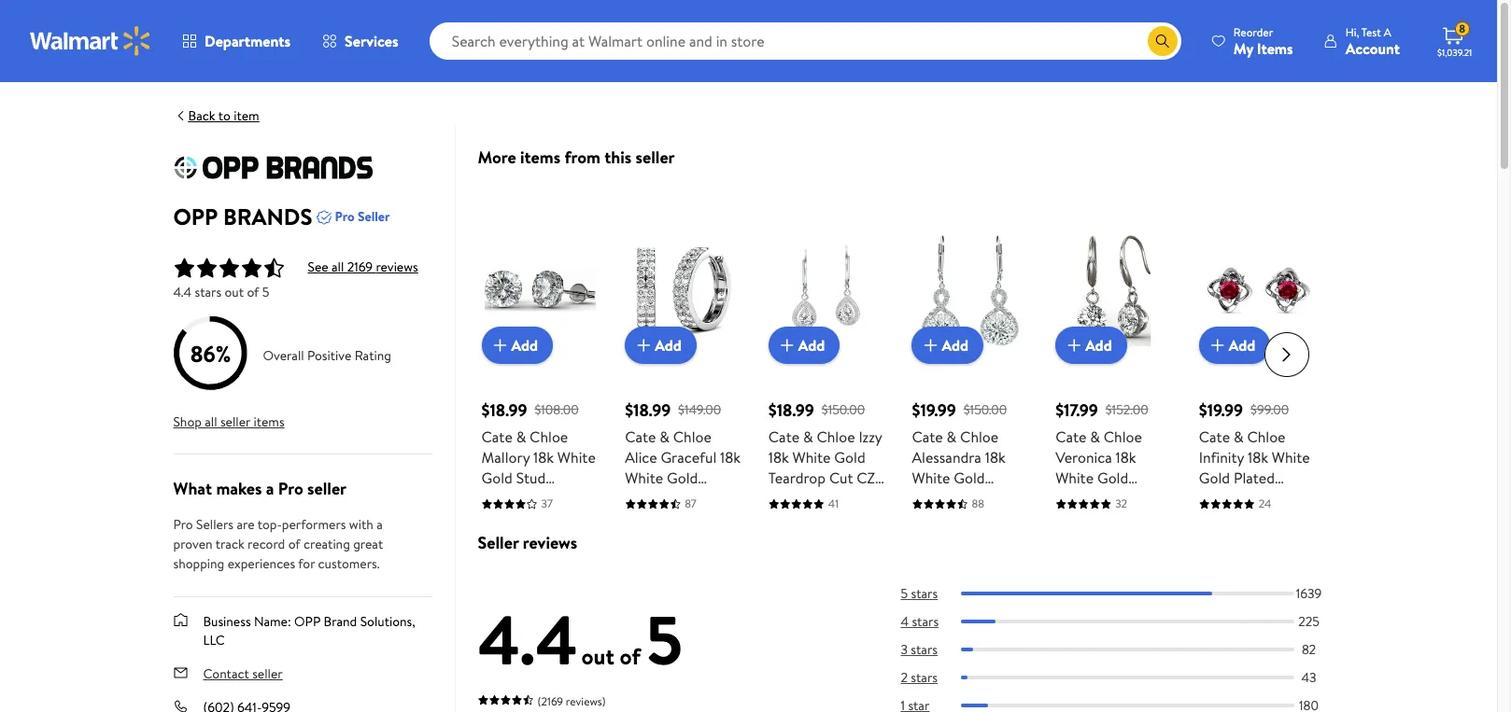 Task type: vqa. For each thing, say whether or not it's contained in the screenshot.
January
yes



Task type: describe. For each thing, give the bounding box(es) containing it.
birthday
[[1199, 612, 1253, 632]]

(2169 reviews)
[[537, 693, 606, 709]]

0 vertical spatial seller
[[358, 208, 390, 226]]

solitaire inside $17.99 $152.00 cate & chloe veronica 18k white gold plated silver dangling earrings with swarovski crystals | sparkling round cut solitaire diamond drop earrings
[[1083, 591, 1136, 612]]

crystals, for $18.99 $108.00 cate & chloe mallory 18k white gold stud solitaire earrings with swarovski crystals, classic shiny round cut swarovski crystals, wedding anniversary fashion jewelry - hypoallergenic - msrp $108
[[481, 530, 537, 550]]

customers.
[[318, 554, 380, 573]]

with for $18.99
[[681, 509, 709, 530]]

opp inside business name: opp brand solutions, llc
[[294, 612, 321, 631]]

stars inside see all 2169 reviews 4.4 stars out of 5
[[195, 283, 221, 301]]

|
[[1111, 550, 1114, 571]]

name:
[[254, 612, 291, 631]]

& for $18.99 $149.00 cate & chloe alice graceful 18k white gold plated hoop earrings with crystals, beautiful classic round cut diamond crystal cluster silver fashion hoops earring set (rose gold)
[[660, 427, 670, 447]]

$18.99 for $18.99 $149.00 cate & chloe alice graceful 18k white gold plated hoop earrings with crystals, beautiful classic round cut diamond crystal cluster silver fashion hoops earring set (rose gold)
[[625, 399, 671, 422]]

earrings inside $18.99 $150.00 cate & chloe izzy 18k white gold teardrop cut cz halo drop earrings, dangling crystal round cut earring set for women, silver cubic zirconia halo earrings
[[802, 632, 855, 653]]

& for $18.99 $150.00 cate & chloe izzy 18k white gold teardrop cut cz halo drop earrings, dangling crystal round cut earring set for women, silver cubic zirconia halo earrings
[[803, 427, 813, 447]]

3
[[901, 640, 908, 659]]

teens,
[[1199, 571, 1239, 591]]

24
[[1259, 496, 1271, 512]]

for inside $18.99 $150.00 cate & chloe izzy 18k white gold teardrop cut cz halo drop earrings, dangling crystal round cut earring set for women, silver cubic zirconia halo earrings
[[844, 571, 863, 591]]

0 horizontal spatial a
[[266, 477, 274, 500]]

chloe for $18.99 $149.00 cate & chloe alice graceful 18k white gold plated hoop earrings with crystals, beautiful classic round cut diamond crystal cluster silver fashion hoops earring set (rose gold)
[[673, 427, 712, 447]]

stars for 2 stars
[[911, 668, 938, 687]]

2 horizontal spatial 5
[[901, 584, 908, 603]]

4
[[901, 612, 909, 631]]

white for $18.99 $150.00 cate & chloe izzy 18k white gold teardrop cut cz halo drop earrings, dangling crystal round cut earring set for women, silver cubic zirconia halo earrings
[[792, 447, 831, 468]]

3 product group from the left
[[768, 195, 886, 653]]

cate for $19.99 $99.00 cate & chloe infinity 18k white gold plated birthstone earrings, flower crystal earrings for women, teens, girls, anniversary, birthday jewelry gift, garnet january birthstone
[[1199, 427, 1230, 447]]

test
[[1361, 24, 1381, 40]]

cate for $17.99 $152.00 cate & chloe veronica 18k white gold plated silver dangling earrings with swarovski crystals | sparkling round cut solitaire diamond drop earrings
[[1055, 427, 1087, 447]]

are
[[237, 515, 255, 534]]

opp brands
[[173, 201, 312, 232]]

jewelry inside $18.99 $108.00 cate & chloe mallory 18k white gold stud solitaire earrings with swarovski crystals, classic shiny round cut swarovski crystals, wedding anniversary fashion jewelry - hypoallergenic - msrp $108
[[533, 632, 583, 653]]

departments
[[205, 31, 291, 51]]

round inside $19.99 $150.00 cate & chloe alessandra 18k white gold plated infinity drop earrings with round cut cz crystals
[[943, 530, 985, 550]]

$19.99 for $19.99 $150.00 cate & chloe alessandra 18k white gold plated infinity drop earrings with round cut cz crystals
[[912, 399, 956, 422]]

6 add button from the left
[[1199, 327, 1270, 364]]

add button for $17.99 $152.00 cate & chloe veronica 18k white gold plated silver dangling earrings with swarovski crystals | sparkling round cut solitaire diamond drop earrings
[[1055, 327, 1127, 364]]

seller reviews
[[478, 531, 577, 555]]

18k for $18.99 $150.00 cate & chloe izzy 18k white gold teardrop cut cz halo drop earrings, dangling crystal round cut earring set for women, silver cubic zirconia halo earrings
[[768, 447, 789, 468]]

opp brands logo image
[[173, 155, 373, 180]]

18k for $19.99 $150.00 cate & chloe alessandra 18k white gold plated infinity drop earrings with round cut cz crystals
[[985, 447, 1005, 468]]

reorder my items
[[1234, 24, 1293, 58]]

of inside 'pro sellers are top-performers with a proven track record of creating great shopping experiences for customers.'
[[288, 535, 300, 553]]

dangling inside $18.99 $150.00 cate & chloe izzy 18k white gold teardrop cut cz halo drop earrings, dangling crystal round cut earring set for women, silver cubic zirconia halo earrings
[[768, 530, 826, 550]]

shop all seller items
[[173, 412, 285, 431]]

cate for $18.99 $150.00 cate & chloe izzy 18k white gold teardrop cut cz halo drop earrings, dangling crystal round cut earring set for women, silver cubic zirconia halo earrings
[[768, 427, 800, 447]]

cluster
[[625, 591, 672, 612]]

chloe for $19.99 $150.00 cate & chloe alessandra 18k white gold plated infinity drop earrings with round cut cz crystals
[[960, 427, 999, 447]]

shop all seller items link
[[173, 412, 285, 431]]

alessandra
[[912, 447, 981, 468]]

$150.00 for $18.99
[[822, 401, 865, 419]]

37
[[541, 496, 553, 512]]

earrings inside '$18.99 $149.00 cate & chloe alice graceful 18k white gold plated hoop earrings with crystals, beautiful classic round cut diamond crystal cluster silver fashion hoops earring set (rose gold)'
[[625, 509, 678, 530]]

1 vertical spatial 4.4
[[478, 593, 578, 686]]

record
[[248, 535, 285, 553]]

0 vertical spatial items
[[520, 146, 560, 169]]

classic inside '$18.99 $149.00 cate & chloe alice graceful 18k white gold plated hoop earrings with crystals, beautiful classic round cut diamond crystal cluster silver fashion hoops earring set (rose gold)'
[[625, 550, 669, 571]]

infinity inside $19.99 $99.00 cate & chloe infinity 18k white gold plated birthstone earrings, flower crystal earrings for women, teens, girls, anniversary, birthday jewelry gift, garnet january birthstone
[[1199, 447, 1244, 468]]

cate for $18.99 $149.00 cate & chloe alice graceful 18k white gold plated hoop earrings with crystals, beautiful classic round cut diamond crystal cluster silver fashion hoops earring set (rose gold)
[[625, 427, 656, 447]]

add button for $18.99 $108.00 cate & chloe mallory 18k white gold stud solitaire earrings with swarovski crystals, classic shiny round cut swarovski crystals, wedding anniversary fashion jewelry - hypoallergenic - msrp $108
[[481, 327, 553, 364]]

4.4 out of 5
[[478, 593, 683, 686]]

set inside $18.99 $150.00 cate & chloe izzy 18k white gold teardrop cut cz halo drop earrings, dangling crystal round cut earring set for women, silver cubic zirconia halo earrings
[[819, 571, 840, 591]]

with for $17.99
[[1055, 530, 1083, 550]]

back to item
[[188, 106, 259, 125]]

white for $19.99 $150.00 cate & chloe alessandra 18k white gold plated infinity drop earrings with round cut cz crystals
[[912, 468, 950, 489]]

cate & chloe izzy 18k white gold teardrop cut cz halo drop earrings, dangling crystal round cut earring set for women, silver cubic zirconia halo earrings image
[[768, 232, 886, 349]]

earrings inside $18.99 $108.00 cate & chloe mallory 18k white gold stud solitaire earrings with swarovski crystals, classic shiny round cut swarovski crystals, wedding anniversary fashion jewelry - hypoallergenic - msrp $108
[[538, 489, 591, 509]]

& for $18.99 $108.00 cate & chloe mallory 18k white gold stud solitaire earrings with swarovski crystals, classic shiny round cut swarovski crystals, wedding anniversary fashion jewelry - hypoallergenic - msrp $108
[[516, 427, 526, 447]]

msrp
[[481, 673, 521, 694]]

earrings inside $19.99 $150.00 cate & chloe alessandra 18k white gold plated infinity drop earrings with round cut cz crystals
[[949, 509, 1001, 530]]

$19.99 for $19.99 $99.00 cate & chloe infinity 18k white gold plated birthstone earrings, flower crystal earrings for women, teens, girls, anniversary, birthday jewelry gift, garnet january birthstone
[[1199, 399, 1243, 422]]

cate for $18.99 $108.00 cate & chloe mallory 18k white gold stud solitaire earrings with swarovski crystals, classic shiny round cut swarovski crystals, wedding anniversary fashion jewelry - hypoallergenic - msrp $108
[[481, 427, 513, 447]]

2
[[901, 668, 908, 687]]

round for $18.99 $108.00 cate & chloe mallory 18k white gold stud solitaire earrings with swarovski crystals, classic shiny round cut swarovski crystals, wedding anniversary fashion jewelry - hypoallergenic - msrp $108
[[519, 550, 561, 571]]

progress bar for 1639
[[961, 592, 1294, 596]]

hoop
[[670, 489, 706, 509]]

$1,039.21
[[1437, 46, 1472, 59]]

next slide for sellerpage list image
[[1264, 333, 1309, 378]]

2 stars
[[901, 668, 938, 687]]

18k for $18.99 $108.00 cate & chloe mallory 18k white gold stud solitaire earrings with swarovski crystals, classic shiny round cut swarovski crystals, wedding anniversary fashion jewelry - hypoallergenic - msrp $108
[[533, 447, 554, 468]]

drop inside $18.99 $150.00 cate & chloe izzy 18k white gold teardrop cut cz halo drop earrings, dangling crystal round cut earring set for women, silver cubic zirconia halo earrings
[[802, 489, 835, 509]]

to
[[218, 106, 230, 125]]

- down wedding
[[586, 632, 592, 653]]

plated inside '$18.99 $149.00 cate & chloe alice graceful 18k white gold plated hoop earrings with crystals, beautiful classic round cut diamond crystal cluster silver fashion hoops earring set (rose gold)'
[[625, 489, 666, 509]]

alice
[[625, 447, 657, 468]]

services button
[[306, 19, 414, 64]]

1 vertical spatial items
[[254, 412, 285, 431]]

cate & chloe alice graceful 18k white gold plated hoop earrings with crystals, beautiful classic round cut diamond crystal cluster silver fashion hoops earring set (rose gold) image
[[625, 232, 742, 349]]

white for $19.99 $99.00 cate & chloe infinity 18k white gold plated birthstone earrings, flower crystal earrings for women, teens, girls, anniversary, birthday jewelry gift, garnet january birthstone
[[1272, 447, 1310, 468]]

$18.99 $150.00 cate & chloe izzy 18k white gold teardrop cut cz halo drop earrings, dangling crystal round cut earring set for women, silver cubic zirconia halo earrings
[[768, 399, 882, 653]]

silver inside '$18.99 $149.00 cate & chloe alice graceful 18k white gold plated hoop earrings with crystals, beautiful classic round cut diamond crystal cluster silver fashion hoops earring set (rose gold)'
[[676, 591, 711, 612]]

hypoallergenic
[[481, 653, 579, 673]]

5 progress bar from the top
[[961, 704, 1294, 708]]

6 add from the left
[[1229, 335, 1255, 356]]

with inside 'pro sellers are top-performers with a proven track record of creating great shopping experiences for customers.'
[[349, 515, 373, 534]]

add for $19.99 $150.00 cate & chloe alessandra 18k white gold plated infinity drop earrings with round cut cz crystals
[[942, 335, 968, 356]]

track
[[215, 535, 244, 553]]

reorder
[[1234, 24, 1273, 40]]

4 stars
[[901, 612, 939, 631]]

diamond inside $17.99 $152.00 cate & chloe veronica 18k white gold plated silver dangling earrings with swarovski crystals | sparkling round cut solitaire diamond drop earrings
[[1055, 612, 1114, 632]]

cate & chloe infinity 18k white gold plated birthstone earrings, flower crystal earrings for women, teens, girls, anniversary, birthday jewelry gift, garnet january birthstone image
[[1199, 232, 1316, 349]]

1 horizontal spatial pro
[[278, 477, 303, 500]]

contact seller
[[203, 665, 283, 683]]

hoops
[[677, 612, 719, 632]]

plated for $19.99 $150.00 cate & chloe alessandra 18k white gold plated infinity drop earrings with round cut cz crystals
[[912, 489, 953, 509]]

a inside 'pro sellers are top-performers with a proven track record of creating great shopping experiences for customers.'
[[376, 515, 383, 534]]

& for $17.99 $152.00 cate & chloe veronica 18k white gold plated silver dangling earrings with swarovski crystals | sparkling round cut solitaire diamond drop earrings
[[1090, 427, 1100, 447]]

from
[[565, 146, 601, 169]]

gold for $19.99 $99.00 cate & chloe infinity 18k white gold plated birthstone earrings, flower crystal earrings for women, teens, girls, anniversary, birthday jewelry gift, garnet january birthstone
[[1199, 468, 1230, 489]]

teardrop
[[768, 468, 826, 489]]

women, inside $19.99 $99.00 cate & chloe infinity 18k white gold plated birthstone earrings, flower crystal earrings for women, teens, girls, anniversary, birthday jewelry gift, garnet january birthstone
[[1222, 550, 1275, 571]]

add for $17.99 $152.00 cate & chloe veronica 18k white gold plated silver dangling earrings with swarovski crystals | sparkling round cut solitaire diamond drop earrings
[[1085, 335, 1112, 356]]

86%
[[190, 338, 231, 369]]

item
[[234, 106, 259, 125]]

$19.99 $99.00 cate & chloe infinity 18k white gold plated birthstone earrings, flower crystal earrings for women, teens, girls, anniversary, birthday jewelry gift, garnet january birthstone
[[1199, 399, 1310, 694]]

cubic
[[768, 612, 806, 632]]

32
[[1115, 496, 1127, 512]]

41
[[828, 496, 839, 512]]

$17.99 $152.00 cate & chloe veronica 18k white gold plated silver dangling earrings with swarovski crystals | sparkling round cut solitaire diamond drop earrings
[[1055, 399, 1169, 653]]

- up reviews)
[[583, 653, 588, 673]]

round inside $17.99 $152.00 cate & chloe veronica 18k white gold plated silver dangling earrings with swarovski crystals | sparkling round cut solitaire diamond drop earrings
[[1118, 571, 1160, 591]]

& for $19.99 $150.00 cate & chloe alessandra 18k white gold plated infinity drop earrings with round cut cz crystals
[[947, 427, 957, 447]]

2 birthstone from the top
[[1199, 673, 1267, 694]]

diamond inside '$18.99 $149.00 cate & chloe alice graceful 18k white gold plated hoop earrings with crystals, beautiful classic round cut diamond crystal cluster silver fashion hoops earring set (rose gold)'
[[625, 571, 683, 591]]

brand
[[324, 612, 357, 631]]

cut inside $19.99 $150.00 cate & chloe alessandra 18k white gold plated infinity drop earrings with round cut cz crystals
[[989, 530, 1012, 550]]

18k for $17.99 $152.00 cate & chloe veronica 18k white gold plated silver dangling earrings with swarovski crystals | sparkling round cut solitaire diamond drop earrings
[[1116, 447, 1136, 468]]

search icon image
[[1155, 34, 1170, 49]]

earrings, inside $19.99 $99.00 cate & chloe infinity 18k white gold plated birthstone earrings, flower crystal earrings for women, teens, girls, anniversary, birthday jewelry gift, garnet january birthstone
[[1199, 509, 1255, 530]]

82
[[1302, 640, 1316, 659]]

round for $18.99 $149.00 cate & chloe alice graceful 18k white gold plated hoop earrings with crystals, beautiful classic round cut diamond crystal cluster silver fashion hoops earring set (rose gold)
[[673, 550, 715, 571]]

gold inside '$18.99 $149.00 cate & chloe alice graceful 18k white gold plated hoop earrings with crystals, beautiful classic round cut diamond crystal cluster silver fashion hoops earring set (rose gold)'
[[667, 468, 698, 489]]

gold)
[[625, 653, 661, 673]]

pro seller
[[335, 208, 390, 226]]

january
[[1199, 653, 1249, 673]]

1 horizontal spatial seller
[[478, 531, 519, 555]]

progress bar for 225
[[961, 620, 1294, 624]]

of inside see all 2169 reviews 4.4 stars out of 5
[[247, 283, 259, 301]]

performers
[[282, 515, 346, 534]]

18k inside '$18.99 $149.00 cate & chloe alice graceful 18k white gold plated hoop earrings with crystals, beautiful classic round cut diamond crystal cluster silver fashion hoops earring set (rose gold)'
[[720, 447, 741, 468]]

product group containing $17.99
[[1055, 195, 1173, 653]]

solutions,
[[360, 612, 415, 631]]

sellers
[[196, 515, 234, 534]]

add for $18.99 $149.00 cate & chloe alice graceful 18k white gold plated hoop earrings with crystals, beautiful classic round cut diamond crystal cluster silver fashion hoops earring set (rose gold)
[[655, 335, 681, 356]]

wedding
[[541, 591, 597, 612]]

plated for $19.99 $99.00 cate & chloe infinity 18k white gold plated birthstone earrings, flower crystal earrings for women, teens, girls, anniversary, birthday jewelry gift, garnet january birthstone
[[1234, 468, 1275, 489]]

business name: opp brand solutions, llc
[[203, 612, 415, 650]]

of inside 4.4 out of 5
[[620, 640, 641, 672]]

back
[[188, 106, 215, 125]]

sparkling
[[1055, 571, 1115, 591]]

(2169 reviews) link
[[478, 690, 606, 710]]

87
[[685, 496, 696, 512]]

gold for $17.99 $152.00 cate & chloe veronica 18k white gold plated silver dangling earrings with swarovski crystals | sparkling round cut solitaire diamond drop earrings
[[1097, 468, 1128, 489]]

earrings inside $19.99 $99.00 cate & chloe infinity 18k white gold plated birthstone earrings, flower crystal earrings for women, teens, girls, anniversary, birthday jewelry gift, garnet january birthstone
[[1248, 530, 1301, 550]]

drop inside $17.99 $152.00 cate & chloe veronica 18k white gold plated silver dangling earrings with swarovski crystals | sparkling round cut solitaire diamond drop earrings
[[1117, 612, 1150, 632]]

2 product group from the left
[[625, 195, 742, 673]]

pro for sellers
[[173, 515, 193, 534]]

items
[[1257, 38, 1293, 58]]

cz inside $18.99 $150.00 cate & chloe izzy 18k white gold teardrop cut cz halo drop earrings, dangling crystal round cut earring set for women, silver cubic zirconia halo earrings
[[857, 468, 875, 489]]

$17.99
[[1055, 399, 1098, 422]]

(rose
[[700, 632, 737, 653]]

crystal inside $18.99 $150.00 cate & chloe izzy 18k white gold teardrop cut cz halo drop earrings, dangling crystal round cut earring set for women, silver cubic zirconia halo earrings
[[829, 530, 875, 550]]

women, inside $18.99 $150.00 cate & chloe izzy 18k white gold teardrop cut cz halo drop earrings, dangling crystal round cut earring set for women, silver cubic zirconia halo earrings
[[768, 591, 821, 612]]

225
[[1298, 612, 1319, 631]]

gold for $18.99 $150.00 cate & chloe izzy 18k white gold teardrop cut cz halo drop earrings, dangling crystal round cut earring set for women, silver cubic zirconia halo earrings
[[834, 447, 865, 468]]

earrings, inside $18.99 $150.00 cate & chloe izzy 18k white gold teardrop cut cz halo drop earrings, dangling crystal round cut earring set for women, silver cubic zirconia halo earrings
[[768, 509, 825, 530]]

add to cart image for $19.99 $150.00 cate & chloe alessandra 18k white gold plated infinity drop earrings with round cut cz crystals
[[919, 334, 942, 357]]

progress bar for 43
[[961, 676, 1294, 680]]

set inside '$18.99 $149.00 cate & chloe alice graceful 18k white gold plated hoop earrings with crystals, beautiful classic round cut diamond crystal cluster silver fashion hoops earring set (rose gold)'
[[675, 632, 697, 653]]

contact seller button
[[203, 665, 283, 683]]

great
[[353, 535, 383, 553]]

classic inside $18.99 $108.00 cate & chloe mallory 18k white gold stud solitaire earrings with swarovski crystals, classic shiny round cut swarovski crystals, wedding anniversary fashion jewelry - hypoallergenic - msrp $108
[[541, 530, 585, 550]]

3 stars
[[901, 640, 938, 659]]

creating
[[303, 535, 350, 553]]

$19.99 $150.00 cate & chloe alessandra 18k white gold plated infinity drop earrings with round cut cz crystals
[[912, 399, 1012, 571]]

5 inside see all 2169 reviews 4.4 stars out of 5
[[262, 283, 269, 301]]

0 vertical spatial opp
[[173, 201, 218, 232]]



Task type: locate. For each thing, give the bounding box(es) containing it.
stud
[[516, 468, 546, 489]]

all inside see all 2169 reviews 4.4 stars out of 5
[[332, 258, 344, 276]]

2 cate from the left
[[625, 427, 656, 447]]

contact
[[203, 665, 249, 683]]

cut inside $18.99 $108.00 cate & chloe mallory 18k white gold stud solitaire earrings with swarovski crystals, classic shiny round cut swarovski crystals, wedding anniversary fashion jewelry - hypoallergenic - msrp $108
[[565, 550, 589, 571]]

0 vertical spatial pro
[[335, 208, 354, 226]]

1 cate from the left
[[481, 427, 513, 447]]

reviews inside see all 2169 reviews 4.4 stars out of 5
[[376, 258, 418, 276]]

0 horizontal spatial $18.99
[[481, 399, 527, 422]]

chloe down '$108.00'
[[530, 427, 568, 447]]

1 $19.99 from the left
[[912, 399, 956, 422]]

what
[[173, 477, 212, 500]]

stars up the 86%
[[195, 283, 221, 301]]

set up zirconia
[[819, 571, 840, 591]]

cate inside $19.99 $99.00 cate & chloe infinity 18k white gold plated birthstone earrings, flower crystal earrings for women, teens, girls, anniversary, birthday jewelry gift, garnet january birthstone
[[1199, 427, 1230, 447]]

plated up 24
[[1234, 468, 1275, 489]]

chloe for $17.99 $152.00 cate & chloe veronica 18k white gold plated silver dangling earrings with swarovski crystals | sparkling round cut solitaire diamond drop earrings
[[1104, 427, 1142, 447]]

4 chloe from the left
[[960, 427, 999, 447]]

cut inside $17.99 $152.00 cate & chloe veronica 18k white gold plated silver dangling earrings with swarovski crystals | sparkling round cut solitaire diamond drop earrings
[[1055, 591, 1079, 612]]

jewelry down wedding
[[533, 632, 583, 653]]

for up anniversary,
[[1199, 550, 1218, 571]]

&
[[516, 427, 526, 447], [660, 427, 670, 447], [803, 427, 813, 447], [947, 427, 957, 447], [1090, 427, 1100, 447], [1234, 427, 1244, 447]]

1 vertical spatial solitaire
[[1083, 591, 1136, 612]]

1 birthstone from the top
[[1199, 489, 1267, 509]]

0 vertical spatial earring
[[768, 571, 815, 591]]

seller right shop
[[220, 412, 250, 431]]

1 progress bar from the top
[[961, 592, 1294, 596]]

crystal inside $19.99 $99.00 cate & chloe infinity 18k white gold plated birthstone earrings, flower crystal earrings for women, teens, girls, anniversary, birthday jewelry gift, garnet january birthstone
[[1199, 530, 1245, 550]]

1 horizontal spatial infinity
[[1199, 447, 1244, 468]]

drop
[[802, 489, 835, 509], [912, 509, 945, 530], [1117, 612, 1150, 632]]

1 horizontal spatial opp
[[294, 612, 321, 631]]

account
[[1345, 38, 1400, 58]]

3 add button from the left
[[768, 327, 840, 364]]

positive
[[307, 347, 351, 365]]

plated inside $17.99 $152.00 cate & chloe veronica 18k white gold plated silver dangling earrings with swarovski crystals | sparkling round cut solitaire diamond drop earrings
[[1055, 489, 1097, 509]]

gold inside $18.99 $108.00 cate & chloe mallory 18k white gold stud solitaire earrings with swarovski crystals, classic shiny round cut swarovski crystals, wedding anniversary fashion jewelry - hypoallergenic - msrp $108
[[481, 468, 513, 489]]

girls,
[[1242, 571, 1276, 591]]

earring inside $18.99 $150.00 cate & chloe izzy 18k white gold teardrop cut cz halo drop earrings, dangling crystal round cut earring set for women, silver cubic zirconia halo earrings
[[768, 571, 815, 591]]

1 vertical spatial earring
[[625, 632, 672, 653]]

see
[[308, 258, 328, 276]]

88
[[972, 496, 984, 512]]

2 $18.99 from the left
[[625, 399, 671, 422]]

cz inside $19.99 $150.00 cate & chloe alessandra 18k white gold plated infinity drop earrings with round cut cz crystals
[[912, 550, 930, 571]]

hi,
[[1345, 24, 1359, 40]]

$19.99 up alessandra
[[912, 399, 956, 422]]

classic down 37
[[541, 530, 585, 550]]

izzy
[[859, 427, 882, 447]]

1 horizontal spatial cz
[[912, 550, 930, 571]]

white inside $17.99 $152.00 cate & chloe veronica 18k white gold plated silver dangling earrings with swarovski crystals | sparkling round cut solitaire diamond drop earrings
[[1055, 468, 1094, 489]]

1 vertical spatial diamond
[[1055, 612, 1114, 632]]

1 horizontal spatial set
[[819, 571, 840, 591]]

earring up cubic
[[768, 571, 815, 591]]

1 vertical spatial infinity
[[957, 489, 1002, 509]]

round up cubic
[[768, 550, 810, 571]]

with up '5 stars'
[[912, 530, 940, 550]]

gold inside $19.99 $150.00 cate & chloe alessandra 18k white gold plated infinity drop earrings with round cut cz crystals
[[954, 468, 985, 489]]

add button for $19.99 $150.00 cate & chloe alessandra 18k white gold plated infinity drop earrings with round cut cz crystals
[[912, 327, 983, 364]]

0 vertical spatial out
[[225, 283, 244, 301]]

birthstone down the gift,
[[1199, 673, 1267, 694]]

$18.99 inside '$18.99 $149.00 cate & chloe alice graceful 18k white gold plated hoop earrings with crystals, beautiful classic round cut diamond crystal cluster silver fashion hoops earring set (rose gold)'
[[625, 399, 671, 422]]

gold for $19.99 $150.00 cate & chloe alessandra 18k white gold plated infinity drop earrings with round cut cz crystals
[[954, 468, 985, 489]]

1 earrings, from the left
[[768, 509, 825, 530]]

1 vertical spatial halo
[[768, 632, 798, 653]]

1 vertical spatial reviews
[[523, 531, 577, 555]]

swarovski up seller reviews at left bottom
[[513, 509, 576, 530]]

all for shop
[[205, 412, 217, 431]]

silver right cubic
[[825, 591, 860, 612]]

4 add from the left
[[942, 335, 968, 356]]

Search search field
[[429, 22, 1181, 60]]

$150.00 inside $19.99 $150.00 cate & chloe alessandra 18k white gold plated infinity drop earrings with round cut cz crystals
[[964, 401, 1007, 419]]

of down cluster
[[620, 640, 641, 672]]

swarovski down 32
[[1087, 530, 1150, 550]]

infinity inside $19.99 $150.00 cate & chloe alessandra 18k white gold plated infinity drop earrings with round cut cz crystals
[[957, 489, 1002, 509]]

jewelry up 82
[[1256, 612, 1306, 632]]

$18.99 for $18.99 $108.00 cate & chloe mallory 18k white gold stud solitaire earrings with swarovski crystals, classic shiny round cut swarovski crystals, wedding anniversary fashion jewelry - hypoallergenic - msrp $108
[[481, 399, 527, 422]]

silver inside $17.99 $152.00 cate & chloe veronica 18k white gold plated silver dangling earrings with swarovski crystals | sparkling round cut solitaire diamond drop earrings
[[1100, 489, 1136, 509]]

chloe for $18.99 $108.00 cate & chloe mallory 18k white gold stud solitaire earrings with swarovski crystals, classic shiny round cut swarovski crystals, wedding anniversary fashion jewelry - hypoallergenic - msrp $108
[[530, 427, 568, 447]]

0 horizontal spatial crystals
[[934, 550, 986, 571]]

cz up '5 stars'
[[912, 550, 930, 571]]

for for pro
[[298, 554, 315, 573]]

0 horizontal spatial pro
[[173, 515, 193, 534]]

5 chloe from the left
[[1104, 427, 1142, 447]]

swarovski inside $17.99 $152.00 cate & chloe veronica 18k white gold plated silver dangling earrings with swarovski crystals | sparkling round cut solitaire diamond drop earrings
[[1087, 530, 1150, 550]]

add to cart image for $18.99 $108.00 cate & chloe mallory 18k white gold stud solitaire earrings with swarovski crystals, classic shiny round cut swarovski crystals, wedding anniversary fashion jewelry - hypoallergenic - msrp $108
[[489, 334, 511, 357]]

0 vertical spatial a
[[266, 477, 274, 500]]

1 horizontal spatial out
[[581, 640, 614, 672]]

of down opp brands
[[247, 283, 259, 301]]

opp left brand at the left
[[294, 612, 321, 631]]

fashion for $18.99 $149.00 cate & chloe alice graceful 18k white gold plated hoop earrings with crystals, beautiful classic round cut diamond crystal cluster silver fashion hoops earring set (rose gold)
[[625, 612, 674, 632]]

$18.99 inside $18.99 $150.00 cate & chloe izzy 18k white gold teardrop cut cz halo drop earrings, dangling crystal round cut earring set for women, silver cubic zirconia halo earrings
[[768, 399, 814, 422]]

add to cart image
[[776, 334, 798, 357]]

llc
[[203, 631, 225, 650]]

a
[[1384, 24, 1391, 40]]

beautiful
[[684, 530, 742, 550]]

0 horizontal spatial cz
[[857, 468, 875, 489]]

departments button
[[166, 19, 306, 64]]

swarovski
[[513, 509, 576, 530], [1087, 530, 1150, 550], [481, 571, 544, 591]]

plated for $17.99 $152.00 cate & chloe veronica 18k white gold plated silver dangling earrings with swarovski crystals | sparkling round cut solitaire diamond drop earrings
[[1055, 489, 1097, 509]]

5 add from the left
[[1085, 335, 1112, 356]]

$19.99
[[912, 399, 956, 422], [1199, 399, 1243, 422]]

reviews
[[376, 258, 418, 276], [523, 531, 577, 555]]

2 $150.00 from the left
[[964, 401, 1007, 419]]

solitaire inside $18.99 $108.00 cate & chloe mallory 18k white gold stud solitaire earrings with swarovski crystals, classic shiny round cut swarovski crystals, wedding anniversary fashion jewelry - hypoallergenic - msrp $108
[[481, 489, 534, 509]]

1 horizontal spatial reviews
[[523, 531, 577, 555]]

earring inside '$18.99 $149.00 cate & chloe alice graceful 18k white gold plated hoop earrings with crystals, beautiful classic round cut diamond crystal cluster silver fashion hoops earring set (rose gold)'
[[625, 632, 672, 653]]

for up zirconia
[[844, 571, 863, 591]]

set
[[819, 571, 840, 591], [675, 632, 697, 653]]

$18.99 for $18.99 $150.00 cate & chloe izzy 18k white gold teardrop cut cz halo drop earrings, dangling crystal round cut earring set for women, silver cubic zirconia halo earrings
[[768, 399, 814, 422]]

18k for $19.99 $99.00 cate & chloe infinity 18k white gold plated birthstone earrings, flower crystal earrings for women, teens, girls, anniversary, birthday jewelry gift, garnet january birthstone
[[1248, 447, 1268, 468]]

5 up overall
[[262, 283, 269, 301]]

crystal down beautiful at left
[[687, 571, 733, 591]]

earrings, left 24
[[1199, 509, 1255, 530]]

white for $17.99 $152.00 cate & chloe veronica 18k white gold plated silver dangling earrings with swarovski crystals | sparkling round cut solitaire diamond drop earrings
[[1055, 468, 1094, 489]]

fashion up gold) at the bottom left of the page
[[625, 612, 674, 632]]

4 add to cart image from the left
[[1063, 334, 1085, 357]]

pro up 2169
[[335, 208, 354, 226]]

pro sellers are top-performers with a proven track record of creating great shopping experiences for customers.
[[173, 515, 383, 573]]

diamond up hoops
[[625, 571, 683, 591]]

what makes a pro seller
[[173, 477, 347, 500]]

1 horizontal spatial solitaire
[[1083, 591, 1136, 612]]

dangling
[[1055, 509, 1113, 530], [768, 530, 826, 550]]

2 horizontal spatial $18.99
[[768, 399, 814, 422]]

out left gold) at the bottom left of the page
[[581, 640, 614, 672]]

3 add to cart image from the left
[[919, 334, 942, 357]]

fashion inside '$18.99 $149.00 cate & chloe alice graceful 18k white gold plated hoop earrings with crystals, beautiful classic round cut diamond crystal cluster silver fashion hoops earring set (rose gold)'
[[625, 612, 674, 632]]

drop inside $19.99 $150.00 cate & chloe alessandra 18k white gold plated infinity drop earrings with round cut cz crystals
[[912, 509, 945, 530]]

18k
[[533, 447, 554, 468], [720, 447, 741, 468], [768, 447, 789, 468], [985, 447, 1005, 468], [1116, 447, 1136, 468], [1248, 447, 1268, 468]]

with up seller reviews at left bottom
[[481, 509, 509, 530]]

1 horizontal spatial dangling
[[1055, 509, 1113, 530]]

earring down cluster
[[625, 632, 672, 653]]

add button for $18.99 $150.00 cate & chloe izzy 18k white gold teardrop cut cz halo drop earrings, dangling crystal round cut earring set for women, silver cubic zirconia halo earrings
[[768, 327, 840, 364]]

all right see
[[332, 258, 344, 276]]

1 halo from the top
[[768, 489, 798, 509]]

6 chloe from the left
[[1247, 427, 1286, 447]]

4 cate from the left
[[912, 427, 943, 447]]

for down "creating"
[[298, 554, 315, 573]]

plated down alessandra
[[912, 489, 953, 509]]

$19.99 left $99.00
[[1199, 399, 1243, 422]]

0 vertical spatial all
[[332, 258, 344, 276]]

for for $19.99
[[1199, 550, 1218, 571]]

services
[[345, 31, 398, 51]]

stars right '4'
[[912, 612, 939, 631]]

3 progress bar from the top
[[961, 648, 1294, 652]]

with inside $17.99 $152.00 cate & chloe veronica 18k white gold plated silver dangling earrings with swarovski crystals | sparkling round cut solitaire diamond drop earrings
[[1055, 530, 1083, 550]]

2 earrings, from the left
[[1199, 509, 1255, 530]]

5 left "(rose"
[[646, 593, 683, 686]]

stars right 2
[[911, 668, 938, 687]]

crystals, down stud
[[481, 530, 537, 550]]

brands
[[223, 201, 312, 232]]

0 horizontal spatial drop
[[802, 489, 835, 509]]

3 18k from the left
[[768, 447, 789, 468]]

$19.99 inside $19.99 $150.00 cate & chloe alessandra 18k white gold plated infinity drop earrings with round cut cz crystals
[[912, 399, 956, 422]]

1 horizontal spatial crystal
[[829, 530, 875, 550]]

dangling down teardrop
[[768, 530, 826, 550]]

white inside $18.99 $108.00 cate & chloe mallory 18k white gold stud solitaire earrings with swarovski crystals, classic shiny round cut swarovski crystals, wedding anniversary fashion jewelry - hypoallergenic - msrp $108
[[557, 447, 596, 468]]

2 horizontal spatial of
[[620, 640, 641, 672]]

6 18k from the left
[[1248, 447, 1268, 468]]

1 18k from the left
[[533, 447, 554, 468]]

stars right 3
[[911, 640, 938, 659]]

seller up performers
[[307, 477, 347, 500]]

0 horizontal spatial jewelry
[[533, 632, 583, 653]]

pro for seller
[[335, 208, 354, 226]]

crystal
[[829, 530, 875, 550], [1199, 530, 1245, 550], [687, 571, 733, 591]]

0 horizontal spatial seller
[[358, 208, 390, 226]]

0 horizontal spatial 5
[[262, 283, 269, 301]]

$149.00
[[678, 401, 721, 419]]

seller right the 'this'
[[636, 146, 675, 169]]

chloe left izzy at right
[[817, 427, 855, 447]]

2 chloe from the left
[[673, 427, 712, 447]]

0 horizontal spatial all
[[205, 412, 217, 431]]

4 progress bar from the top
[[961, 676, 1294, 680]]

0 horizontal spatial infinity
[[957, 489, 1002, 509]]

2 18k from the left
[[720, 447, 741, 468]]

1 crystals from the left
[[934, 550, 986, 571]]

1 horizontal spatial for
[[844, 571, 863, 591]]

stars for 4 stars
[[912, 612, 939, 631]]

0 horizontal spatial of
[[247, 283, 259, 301]]

$18.99 $108.00 cate & chloe mallory 18k white gold stud solitaire earrings with swarovski crystals, classic shiny round cut swarovski crystals, wedding anniversary fashion jewelry - hypoallergenic - msrp $108
[[481, 399, 597, 694]]

cate inside $18.99 $108.00 cate & chloe mallory 18k white gold stud solitaire earrings with swarovski crystals, classic shiny round cut swarovski crystals, wedding anniversary fashion jewelry - hypoallergenic - msrp $108
[[481, 427, 513, 447]]

5 18k from the left
[[1116, 447, 1136, 468]]

jewelry inside $19.99 $99.00 cate & chloe infinity 18k white gold plated birthstone earrings, flower crystal earrings for women, teens, girls, anniversary, birthday jewelry gift, garnet january birthstone
[[1256, 612, 1306, 632]]

white for $18.99 $108.00 cate & chloe mallory 18k white gold stud solitaire earrings with swarovski crystals, classic shiny round cut swarovski crystals, wedding anniversary fashion jewelry - hypoallergenic - msrp $108
[[557, 447, 596, 468]]

& inside '$18.99 $149.00 cate & chloe alice graceful 18k white gold plated hoop earrings with crystals, beautiful classic round cut diamond crystal cluster silver fashion hoops earring set (rose gold)'
[[660, 427, 670, 447]]

0 vertical spatial birthstone
[[1199, 489, 1267, 509]]

plated inside $19.99 $150.00 cate & chloe alessandra 18k white gold plated infinity drop earrings with round cut cz crystals
[[912, 489, 953, 509]]

plated down veronica
[[1055, 489, 1097, 509]]

0 vertical spatial halo
[[768, 489, 798, 509]]

1 horizontal spatial classic
[[625, 550, 669, 571]]

halo left zirconia
[[768, 632, 798, 653]]

3 cate from the left
[[768, 427, 800, 447]]

1 vertical spatial seller
[[478, 531, 519, 555]]

add button for $18.99 $149.00 cate & chloe alice graceful 18k white gold plated hoop earrings with crystals, beautiful classic round cut diamond crystal cluster silver fashion hoops earring set (rose gold)
[[625, 327, 696, 364]]

3 add from the left
[[798, 335, 825, 356]]

2 progress bar from the top
[[961, 620, 1294, 624]]

1 horizontal spatial 5
[[646, 593, 683, 686]]

1 horizontal spatial diamond
[[1055, 612, 1114, 632]]

2 horizontal spatial pro
[[335, 208, 354, 226]]

classic
[[541, 530, 585, 550], [625, 550, 669, 571]]

1 horizontal spatial crystals
[[1055, 550, 1107, 571]]

2 horizontal spatial silver
[[1100, 489, 1136, 509]]

0 vertical spatial cz
[[857, 468, 875, 489]]

chloe inside '$18.99 $149.00 cate & chloe alice graceful 18k white gold plated hoop earrings with crystals, beautiful classic round cut diamond crystal cluster silver fashion hoops earring set (rose gold)'
[[673, 427, 712, 447]]

2 add from the left
[[655, 335, 681, 356]]

& inside $17.99 $152.00 cate & chloe veronica 18k white gold plated silver dangling earrings with swarovski crystals | sparkling round cut solitaire diamond drop earrings
[[1090, 427, 1100, 447]]

(2169
[[537, 693, 563, 709]]

with inside $18.99 $108.00 cate & chloe mallory 18k white gold stud solitaire earrings with swarovski crystals, classic shiny round cut swarovski crystals, wedding anniversary fashion jewelry - hypoallergenic - msrp $108
[[481, 509, 509, 530]]

2 & from the left
[[660, 427, 670, 447]]

cate inside '$18.99 $149.00 cate & chloe alice graceful 18k white gold plated hoop earrings with crystals, beautiful classic round cut diamond crystal cluster silver fashion hoops earring set (rose gold)'
[[625, 427, 656, 447]]

crystal up teens, on the right bottom of page
[[1199, 530, 1245, 550]]

4 & from the left
[[947, 427, 957, 447]]

0 horizontal spatial dangling
[[768, 530, 826, 550]]

jewelry
[[1256, 612, 1306, 632], [533, 632, 583, 653]]

1 horizontal spatial $150.00
[[964, 401, 1007, 419]]

cate inside $18.99 $150.00 cate & chloe izzy 18k white gold teardrop cut cz halo drop earrings, dangling crystal round cut earring set for women, silver cubic zirconia halo earrings
[[768, 427, 800, 447]]

1 vertical spatial opp
[[294, 612, 321, 631]]

swarovski down seller reviews at left bottom
[[481, 571, 544, 591]]

5 add button from the left
[[1055, 327, 1127, 364]]

with for $19.99
[[912, 530, 940, 550]]

seller up 2169
[[358, 208, 390, 226]]

1 horizontal spatial fashion
[[625, 612, 674, 632]]

1 horizontal spatial women,
[[1222, 550, 1275, 571]]

2 crystals from the left
[[1055, 550, 1107, 571]]

with up great
[[349, 515, 373, 534]]

add to cart image
[[489, 334, 511, 357], [632, 334, 655, 357], [919, 334, 942, 357], [1063, 334, 1085, 357], [1206, 334, 1229, 357]]

0 horizontal spatial silver
[[676, 591, 711, 612]]

4 product group from the left
[[912, 195, 1029, 571]]

1 vertical spatial all
[[205, 412, 217, 431]]

gift,
[[1199, 632, 1228, 653]]

of
[[247, 283, 259, 301], [288, 535, 300, 553], [620, 640, 641, 672]]

0 horizontal spatial classic
[[541, 530, 585, 550]]

5 product group from the left
[[1055, 195, 1173, 653]]

crystals inside $19.99 $150.00 cate & chloe alessandra 18k white gold plated infinity drop earrings with round cut cz crystals
[[934, 550, 986, 571]]

classic up cluster
[[625, 550, 669, 571]]

reviews right 2169
[[376, 258, 418, 276]]

cut
[[829, 468, 853, 489], [989, 530, 1012, 550], [565, 550, 589, 571], [718, 550, 742, 571], [814, 550, 838, 571], [1055, 591, 1079, 612]]

halo
[[768, 489, 798, 509], [768, 632, 798, 653]]

gold inside $18.99 $150.00 cate & chloe izzy 18k white gold teardrop cut cz halo drop earrings, dangling crystal round cut earring set for women, silver cubic zirconia halo earrings
[[834, 447, 865, 468]]

seller
[[636, 146, 675, 169], [220, 412, 250, 431], [307, 477, 347, 500], [252, 665, 283, 683]]

& inside $19.99 $99.00 cate & chloe infinity 18k white gold plated birthstone earrings, flower crystal earrings for women, teens, girls, anniversary, birthday jewelry gift, garnet january birthstone
[[1234, 427, 1244, 447]]

2 horizontal spatial drop
[[1117, 612, 1150, 632]]

cate for $19.99 $150.00 cate & chloe alessandra 18k white gold plated infinity drop earrings with round cut cz crystals
[[912, 427, 943, 447]]

& inside $18.99 $150.00 cate & chloe izzy 18k white gold teardrop cut cz halo drop earrings, dangling crystal round cut earring set for women, silver cubic zirconia halo earrings
[[803, 427, 813, 447]]

white inside '$18.99 $149.00 cate & chloe alice graceful 18k white gold plated hoop earrings with crystals, beautiful classic round cut diamond crystal cluster silver fashion hoops earring set (rose gold)'
[[625, 468, 663, 489]]

1 horizontal spatial of
[[288, 535, 300, 553]]

5 add to cart image from the left
[[1206, 334, 1229, 357]]

3 $18.99 from the left
[[768, 399, 814, 422]]

fashion inside $18.99 $108.00 cate & chloe mallory 18k white gold stud solitaire earrings with swarovski crystals, classic shiny round cut swarovski crystals, wedding anniversary fashion jewelry - hypoallergenic - msrp $108
[[481, 632, 530, 653]]

solitaire down |
[[1083, 591, 1136, 612]]

0 horizontal spatial reviews
[[376, 258, 418, 276]]

shiny
[[481, 550, 516, 571]]

crystal down 41
[[829, 530, 875, 550]]

4 add button from the left
[[912, 327, 983, 364]]

gold for $18.99 $108.00 cate & chloe mallory 18k white gold stud solitaire earrings with swarovski crystals, classic shiny round cut swarovski crystals, wedding anniversary fashion jewelry - hypoallergenic - msrp $108
[[481, 468, 513, 489]]

1 vertical spatial set
[[675, 632, 697, 653]]

set left "(rose"
[[675, 632, 697, 653]]

top-
[[257, 515, 282, 534]]

opp left brands
[[173, 201, 218, 232]]

0 vertical spatial solitaire
[[481, 489, 534, 509]]

1 add button from the left
[[481, 327, 553, 364]]

chloe for $19.99 $99.00 cate & chloe infinity 18k white gold plated birthstone earrings, flower crystal earrings for women, teens, girls, anniversary, birthday jewelry gift, garnet january birthstone
[[1247, 427, 1286, 447]]

with inside $19.99 $150.00 cate & chloe alessandra 18k white gold plated infinity drop earrings with round cut cz crystals
[[912, 530, 940, 550]]

0 horizontal spatial crystal
[[687, 571, 733, 591]]

1 vertical spatial birthstone
[[1199, 673, 1267, 694]]

$18.99 $149.00 cate & chloe alice graceful 18k white gold plated hoop earrings with crystals, beautiful classic round cut diamond crystal cluster silver fashion hoops earring set (rose gold)
[[625, 399, 742, 673]]

1 horizontal spatial earring
[[768, 571, 815, 591]]

clear search field text image
[[1125, 33, 1140, 48]]

crystals inside $17.99 $152.00 cate & chloe veronica 18k white gold plated silver dangling earrings with swarovski crystals | sparkling round cut solitaire diamond drop earrings
[[1055, 550, 1107, 571]]

cate & chloe mallory 18k white gold stud solitaire earrings with swarovski crystals, classic shiny round cut swarovski crystals, wedding anniversary fashion jewelry - hypoallergenic - msrp $108 image
[[481, 232, 599, 349]]

$18.99 up alice
[[625, 399, 671, 422]]

pro inside 'pro sellers are top-performers with a proven track record of creating great shopping experiences for customers.'
[[173, 515, 193, 534]]

silver inside $18.99 $150.00 cate & chloe izzy 18k white gold teardrop cut cz halo drop earrings, dangling crystal round cut earring set for women, silver cubic zirconia halo earrings
[[825, 591, 860, 612]]

3 chloe from the left
[[817, 427, 855, 447]]

1 & from the left
[[516, 427, 526, 447]]

2 vertical spatial of
[[620, 640, 641, 672]]

silver down veronica
[[1100, 489, 1136, 509]]

with up the sparkling
[[1055, 530, 1083, 550]]

add for $18.99 $108.00 cate & chloe mallory 18k white gold stud solitaire earrings with swarovski crystals, classic shiny round cut swarovski crystals, wedding anniversary fashion jewelry - hypoallergenic - msrp $108
[[511, 335, 538, 356]]

cut inside '$18.99 $149.00 cate & chloe alice graceful 18k white gold plated hoop earrings with crystals, beautiful classic round cut diamond crystal cluster silver fashion hoops earring set (rose gold)'
[[718, 550, 742, 571]]

$108.00
[[535, 401, 579, 419]]

reviews)
[[566, 693, 606, 709]]

1 chloe from the left
[[530, 427, 568, 447]]

this
[[605, 146, 632, 169]]

walmart image
[[30, 26, 151, 56]]

5 up '4'
[[901, 584, 908, 603]]

0 horizontal spatial diamond
[[625, 571, 683, 591]]

& inside $18.99 $108.00 cate & chloe mallory 18k white gold stud solitaire earrings with swarovski crystals, classic shiny round cut swarovski crystals, wedding anniversary fashion jewelry - hypoallergenic - msrp $108
[[516, 427, 526, 447]]

plated inside $19.99 $99.00 cate & chloe infinity 18k white gold plated birthstone earrings, flower crystal earrings for women, teens, girls, anniversary, birthday jewelry gift, garnet january birthstone
[[1234, 468, 1275, 489]]

gold inside $19.99 $99.00 cate & chloe infinity 18k white gold plated birthstone earrings, flower crystal earrings for women, teens, girls, anniversary, birthday jewelry gift, garnet january birthstone
[[1199, 468, 1230, 489]]

18k inside $19.99 $99.00 cate & chloe infinity 18k white gold plated birthstone earrings, flower crystal earrings for women, teens, girls, anniversary, birthday jewelry gift, garnet january birthstone
[[1248, 447, 1268, 468]]

see all 2169 reviews 4.4 stars out of 5
[[173, 258, 418, 301]]

fashion up the msrp
[[481, 632, 530, 653]]

4.4
[[173, 283, 192, 301], [478, 593, 578, 686]]

0 horizontal spatial out
[[225, 283, 244, 301]]

6 product group from the left
[[1199, 195, 1316, 694]]

$150.00 for $19.99
[[964, 401, 1007, 419]]

cz down izzy at right
[[857, 468, 875, 489]]

seller right the contact
[[252, 665, 283, 683]]

experiences
[[228, 554, 295, 573]]

earrings, left 41
[[768, 509, 825, 530]]

a up great
[[376, 515, 383, 534]]

6 & from the left
[[1234, 427, 1244, 447]]

mallory
[[481, 447, 530, 468]]

0 horizontal spatial women,
[[768, 591, 821, 612]]

crystals, for $18.99 $149.00 cate & chloe alice graceful 18k white gold plated hoop earrings with crystals, beautiful classic round cut diamond crystal cluster silver fashion hoops earring set (rose gold)
[[625, 530, 681, 550]]

a
[[266, 477, 274, 500], [376, 515, 383, 534]]

crystal inside '$18.99 $149.00 cate & chloe alice graceful 18k white gold plated hoop earrings with crystals, beautiful classic round cut diamond crystal cluster silver fashion hoops earring set (rose gold)'
[[687, 571, 733, 591]]

1 vertical spatial of
[[288, 535, 300, 553]]

cate inside $19.99 $150.00 cate & chloe alessandra 18k white gold plated infinity drop earrings with round cut cz crystals
[[912, 427, 943, 447]]

seller down stud
[[478, 531, 519, 555]]

1 horizontal spatial earrings,
[[1199, 509, 1255, 530]]

stars for 5 stars
[[911, 584, 938, 603]]

anniversary
[[481, 612, 558, 632]]

2 add button from the left
[[625, 327, 696, 364]]

0 horizontal spatial opp
[[173, 201, 218, 232]]

1 horizontal spatial a
[[376, 515, 383, 534]]

gold inside $17.99 $152.00 cate & chloe veronica 18k white gold plated silver dangling earrings with swarovski crystals | sparkling round cut solitaire diamond drop earrings
[[1097, 468, 1128, 489]]

solitaire left 37
[[481, 489, 534, 509]]

chloe for $18.99 $150.00 cate & chloe izzy 18k white gold teardrop cut cz halo drop earrings, dangling crystal round cut earring set for women, silver cubic zirconia halo earrings
[[817, 427, 855, 447]]

reviews down 37
[[523, 531, 577, 555]]

out inside 4.4 out of 5
[[581, 640, 614, 672]]

chloe down $149.00 in the bottom of the page
[[673, 427, 712, 447]]

chloe
[[530, 427, 568, 447], [673, 427, 712, 447], [817, 427, 855, 447], [960, 427, 999, 447], [1104, 427, 1142, 447], [1247, 427, 1286, 447]]

add to cart image for $17.99 $152.00 cate & chloe veronica 18k white gold plated silver dangling earrings with swarovski crystals | sparkling round cut solitaire diamond drop earrings
[[1063, 334, 1085, 357]]

5 & from the left
[[1090, 427, 1100, 447]]

1 horizontal spatial items
[[520, 146, 560, 169]]

earrings,
[[768, 509, 825, 530], [1199, 509, 1255, 530]]

round inside $18.99 $150.00 cate & chloe izzy 18k white gold teardrop cut cz halo drop earrings, dangling crystal round cut earring set for women, silver cubic zirconia halo earrings
[[768, 550, 810, 571]]

0 horizontal spatial items
[[254, 412, 285, 431]]

chloe down the $152.00
[[1104, 427, 1142, 447]]

white inside $19.99 $99.00 cate & chloe infinity 18k white gold plated birthstone earrings, flower crystal earrings for women, teens, girls, anniversary, birthday jewelry gift, garnet january birthstone
[[1272, 447, 1310, 468]]

out inside see all 2169 reviews 4.4 stars out of 5
[[225, 283, 244, 301]]

0 vertical spatial reviews
[[376, 258, 418, 276]]

crystals, down shiny
[[481, 591, 537, 612]]

white
[[557, 447, 596, 468], [792, 447, 831, 468], [1272, 447, 1310, 468], [625, 468, 663, 489], [912, 468, 950, 489], [1055, 468, 1094, 489]]

round down '88'
[[943, 530, 985, 550]]

for inside 'pro sellers are top-performers with a proven track record of creating great shopping experiences for customers.'
[[298, 554, 315, 573]]

diamond down the sparkling
[[1055, 612, 1114, 632]]

$18.99 inside $18.99 $108.00 cate & chloe mallory 18k white gold stud solitaire earrings with swarovski crystals, classic shiny round cut swarovski crystals, wedding anniversary fashion jewelry - hypoallergenic - msrp $108
[[481, 399, 527, 422]]

& for $19.99 $99.00 cate & chloe infinity 18k white gold plated birthstone earrings, flower crystal earrings for women, teens, girls, anniversary, birthday jewelry gift, garnet january birthstone
[[1234, 427, 1244, 447]]

more items from this seller
[[478, 146, 675, 169]]

4.4 inside see all 2169 reviews 4.4 stars out of 5
[[173, 283, 192, 301]]

crystals,
[[481, 530, 537, 550], [625, 530, 681, 550], [481, 591, 537, 612]]

all for see
[[332, 258, 344, 276]]

add for $18.99 $150.00 cate & chloe izzy 18k white gold teardrop cut cz halo drop earrings, dangling crystal round cut earring set for women, silver cubic zirconia halo earrings
[[798, 335, 825, 356]]

2 add to cart image from the left
[[632, 334, 655, 357]]

my
[[1234, 38, 1253, 58]]

round for $18.99 $150.00 cate & chloe izzy 18k white gold teardrop cut cz halo drop earrings, dangling crystal round cut earring set for women, silver cubic zirconia halo earrings
[[768, 550, 810, 571]]

5 cate from the left
[[1055, 427, 1087, 447]]

proven
[[173, 535, 213, 553]]

8 $1,039.21
[[1437, 21, 1472, 59]]

0 horizontal spatial for
[[298, 554, 315, 573]]

0 vertical spatial of
[[247, 283, 259, 301]]

a right makes
[[266, 477, 274, 500]]

add to cart image for $18.99 $149.00 cate & chloe alice graceful 18k white gold plated hoop earrings with crystals, beautiful classic round cut diamond crystal cluster silver fashion hoops earring set (rose gold)
[[632, 334, 655, 357]]

4 18k from the left
[[985, 447, 1005, 468]]

with inside '$18.99 $149.00 cate & chloe alice graceful 18k white gold plated hoop earrings with crystals, beautiful classic round cut diamond crystal cluster silver fashion hoops earring set (rose gold)'
[[681, 509, 709, 530]]

1 add to cart image from the left
[[489, 334, 511, 357]]

makes
[[216, 477, 262, 500]]

0 horizontal spatial earring
[[625, 632, 672, 653]]

$18.99 up mallory
[[481, 399, 527, 422]]

chloe inside $19.99 $99.00 cate & chloe infinity 18k white gold plated birthstone earrings, flower crystal earrings for women, teens, girls, anniversary, birthday jewelry gift, garnet january birthstone
[[1247, 427, 1286, 447]]

2 halo from the top
[[768, 632, 798, 653]]

chloe down $99.00
[[1247, 427, 1286, 447]]

$18.99 down add to cart icon
[[768, 399, 814, 422]]

crystals, inside '$18.99 $149.00 cate & chloe alice graceful 18k white gold plated hoop earrings with crystals, beautiful classic round cut diamond crystal cluster silver fashion hoops earring set (rose gold)'
[[625, 530, 681, 550]]

chloe inside $19.99 $150.00 cate & chloe alessandra 18k white gold plated infinity drop earrings with round cut cz crystals
[[960, 427, 999, 447]]

dangling left 32
[[1055, 509, 1113, 530]]

cate & chloe veronica 18k white gold plated silver dangling earrings with swarovski crystals | sparkling round cut solitaire diamond drop earrings image
[[1055, 232, 1173, 349]]

fashion for $18.99 $108.00 cate & chloe mallory 18k white gold stud solitaire earrings with swarovski crystals, classic shiny round cut swarovski crystals, wedding anniversary fashion jewelry - hypoallergenic - msrp $108
[[481, 632, 530, 653]]

crystals
[[934, 550, 986, 571], [1055, 550, 1107, 571]]

chloe inside $18.99 $108.00 cate & chloe mallory 18k white gold stud solitaire earrings with swarovski crystals, classic shiny round cut swarovski crystals, wedding anniversary fashion jewelry - hypoallergenic - msrp $108
[[530, 427, 568, 447]]

0 horizontal spatial solitaire
[[481, 489, 534, 509]]

birthstone up teens, on the right bottom of page
[[1199, 489, 1267, 509]]

0 vertical spatial women,
[[1222, 550, 1275, 571]]

crystals, down hoop
[[625, 530, 681, 550]]

1 $150.00 from the left
[[822, 401, 865, 419]]

2 vertical spatial pro
[[173, 515, 193, 534]]

1 $18.99 from the left
[[481, 399, 527, 422]]

3 & from the left
[[803, 427, 813, 447]]

1 horizontal spatial jewelry
[[1256, 612, 1306, 632]]

product group
[[481, 195, 599, 694], [625, 195, 742, 673], [768, 195, 886, 653], [912, 195, 1029, 571], [1055, 195, 1173, 653], [1199, 195, 1316, 694]]

silver right cluster
[[676, 591, 711, 612]]

$18.99
[[481, 399, 527, 422], [625, 399, 671, 422], [768, 399, 814, 422]]

18k inside $18.99 $108.00 cate & chloe mallory 18k white gold stud solitaire earrings with swarovski crystals, classic shiny round cut swarovski crystals, wedding anniversary fashion jewelry - hypoallergenic - msrp $108
[[533, 447, 554, 468]]

stars for 3 stars
[[911, 640, 938, 659]]

1 horizontal spatial $18.99
[[625, 399, 671, 422]]

$152.00
[[1105, 401, 1148, 419]]

more
[[478, 146, 516, 169]]

1 vertical spatial a
[[376, 515, 383, 534]]

round inside $18.99 $108.00 cate & chloe mallory 18k white gold stud solitaire earrings with swarovski crystals, classic shiny round cut swarovski crystals, wedding anniversary fashion jewelry - hypoallergenic - msrp $108
[[519, 550, 561, 571]]

progress bar for 82
[[961, 648, 1294, 652]]

round right |
[[1118, 571, 1160, 591]]

0 horizontal spatial earrings,
[[768, 509, 825, 530]]

1 horizontal spatial silver
[[825, 591, 860, 612]]

white inside $19.99 $150.00 cate & chloe alessandra 18k white gold plated infinity drop earrings with round cut cz crystals
[[912, 468, 950, 489]]

2169
[[347, 258, 373, 276]]

opp
[[173, 201, 218, 232], [294, 612, 321, 631]]

back to item link
[[173, 106, 259, 125]]

1 vertical spatial pro
[[278, 477, 303, 500]]

stars up 4 stars
[[911, 584, 938, 603]]

$150.00 inside $18.99 $150.00 cate & chloe izzy 18k white gold teardrop cut cz halo drop earrings, dangling crystal round cut earring set for women, silver cubic zirconia halo earrings
[[822, 401, 865, 419]]

0 horizontal spatial fashion
[[481, 632, 530, 653]]

Walmart Site-Wide search field
[[429, 22, 1181, 60]]

of down performers
[[288, 535, 300, 553]]

out up the 86%
[[225, 283, 244, 301]]

crystals left |
[[1055, 550, 1107, 571]]

graceful
[[661, 447, 717, 468]]

$108
[[524, 673, 554, 694]]

$150.00 up alessandra
[[964, 401, 1007, 419]]

items left from
[[520, 146, 560, 169]]

18k inside $17.99 $152.00 cate & chloe veronica 18k white gold plated silver dangling earrings with swarovski crystals | sparkling round cut solitaire diamond drop earrings
[[1116, 447, 1136, 468]]

with down graceful
[[681, 509, 709, 530]]

1 vertical spatial cz
[[912, 550, 930, 571]]

cate inside $17.99 $152.00 cate & chloe veronica 18k white gold plated silver dangling earrings with swarovski crystals | sparkling round cut solitaire diamond drop earrings
[[1055, 427, 1087, 447]]

round right shiny
[[519, 550, 561, 571]]

1 vertical spatial women,
[[768, 591, 821, 612]]

progress bar
[[961, 592, 1294, 596], [961, 620, 1294, 624], [961, 648, 1294, 652], [961, 676, 1294, 680], [961, 704, 1294, 708]]

1 product group from the left
[[481, 195, 599, 694]]

round inside '$18.99 $149.00 cate & chloe alice graceful 18k white gold plated hoop earrings with crystals, beautiful classic round cut diamond crystal cluster silver fashion hoops earring set (rose gold)'
[[673, 550, 715, 571]]

18k inside $18.99 $150.00 cate & chloe izzy 18k white gold teardrop cut cz halo drop earrings, dangling crystal round cut earring set for women, silver cubic zirconia halo earrings
[[768, 447, 789, 468]]

& inside $19.99 $150.00 cate & chloe alessandra 18k white gold plated infinity drop earrings with round cut cz crystals
[[947, 427, 957, 447]]

$150.00 up izzy at right
[[822, 401, 865, 419]]

$99.00
[[1251, 401, 1289, 419]]

all right shop
[[205, 412, 217, 431]]

plated down alice
[[625, 489, 666, 509]]

6 cate from the left
[[1199, 427, 1230, 447]]

crystals up '5 stars'
[[934, 550, 986, 571]]

dangling inside $17.99 $152.00 cate & chloe veronica 18k white gold plated silver dangling earrings with swarovski crystals | sparkling round cut solitaire diamond drop earrings
[[1055, 509, 1113, 530]]

1 horizontal spatial all
[[332, 258, 344, 276]]

pro up proven
[[173, 515, 193, 534]]

1 add from the left
[[511, 335, 538, 356]]

2 $19.99 from the left
[[1199, 399, 1243, 422]]

0 horizontal spatial set
[[675, 632, 697, 653]]

0 vertical spatial 4.4
[[173, 283, 192, 301]]

cate & chloe alessandra 18k white gold plated infinity drop earrings with round cut cz crystals image
[[912, 232, 1029, 349]]

2 horizontal spatial crystal
[[1199, 530, 1245, 550]]

chloe up '88'
[[960, 427, 999, 447]]

with
[[481, 509, 509, 530], [681, 509, 709, 530], [349, 515, 373, 534], [912, 530, 940, 550], [1055, 530, 1083, 550]]

1 horizontal spatial 4.4
[[478, 593, 578, 686]]

halo left 41
[[768, 489, 798, 509]]

0 horizontal spatial 4.4
[[173, 283, 192, 301]]

round down 87
[[673, 550, 715, 571]]

overall
[[263, 347, 304, 365]]



